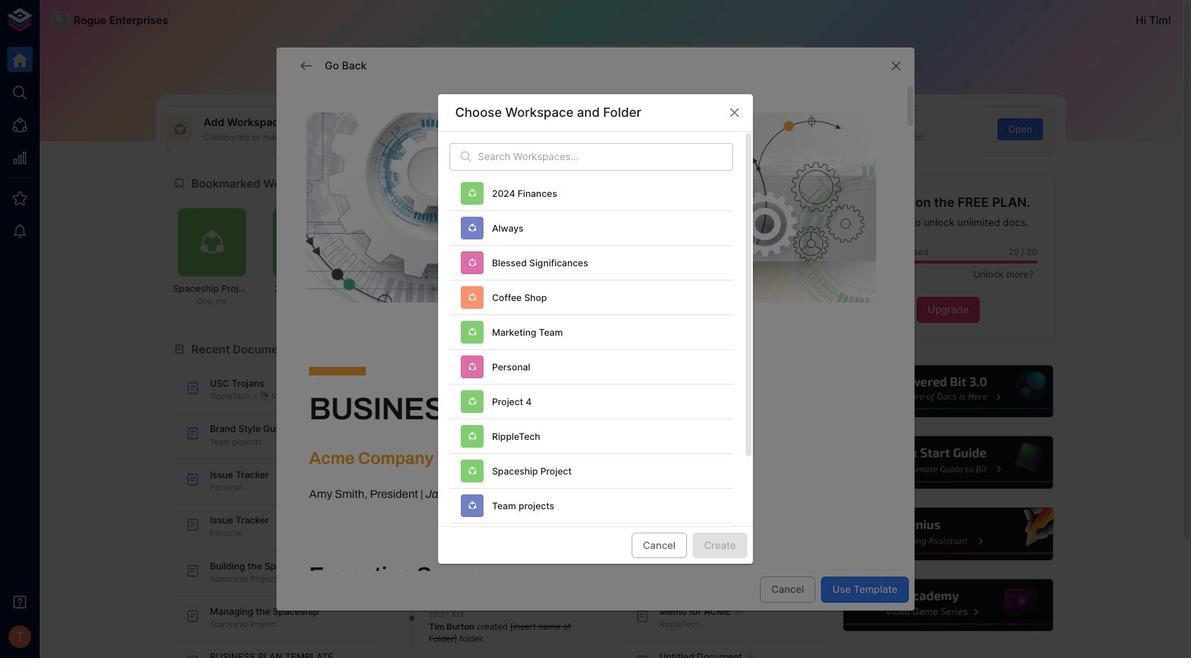 Task type: vqa. For each thing, say whether or not it's contained in the screenshot.
rightmost quick
no



Task type: locate. For each thing, give the bounding box(es) containing it.
help image
[[842, 364, 1055, 420], [842, 435, 1055, 491], [842, 506, 1055, 563], [842, 578, 1055, 634]]

Search Workspaces... text field
[[478, 143, 733, 171]]

1 help image from the top
[[842, 364, 1055, 420]]

2 help image from the top
[[842, 435, 1055, 491]]

3 help image from the top
[[842, 506, 1055, 563]]

dialog
[[277, 47, 915, 659], [438, 94, 753, 599]]



Task type: describe. For each thing, give the bounding box(es) containing it.
4 help image from the top
[[842, 578, 1055, 634]]



